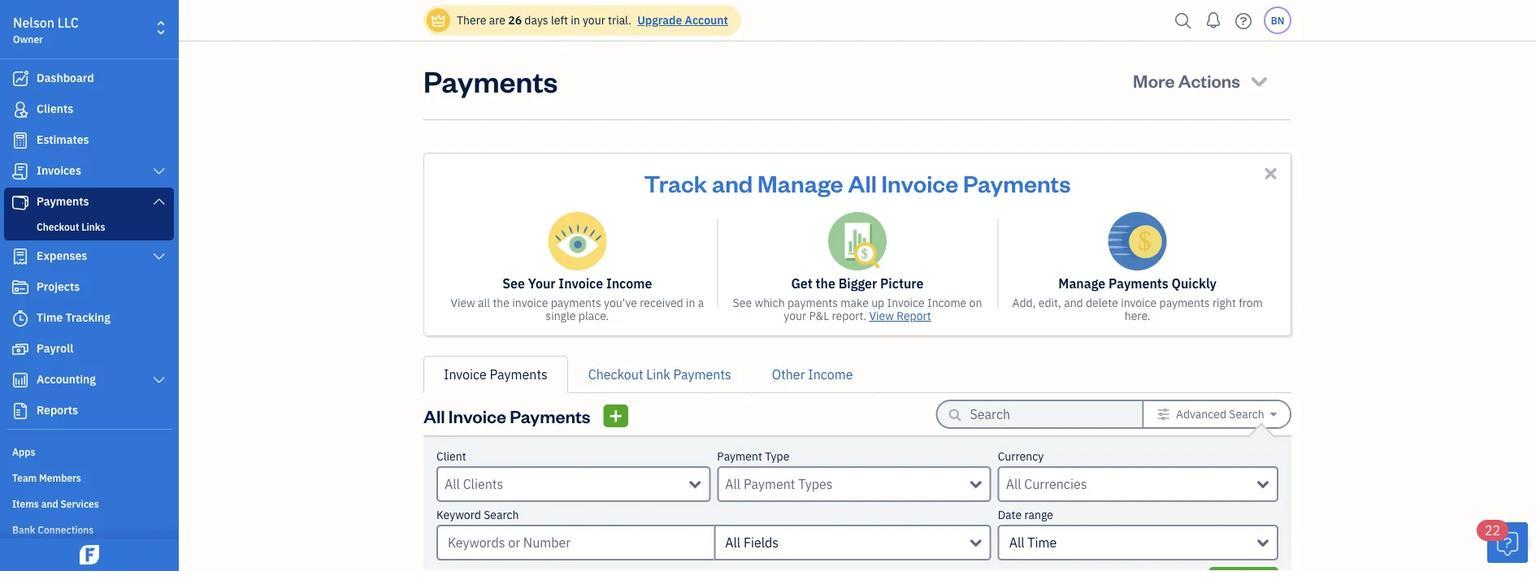 Task type: describe. For each thing, give the bounding box(es) containing it.
see for which
[[733, 295, 752, 310]]

get
[[791, 275, 813, 292]]

26
[[508, 13, 522, 28]]

on
[[969, 295, 982, 310]]

clients
[[37, 101, 73, 116]]

dashboard link
[[4, 64, 174, 93]]

make
[[841, 295, 869, 310]]

all time button
[[998, 525, 1279, 561]]

client image
[[11, 102, 30, 118]]

bank connections link
[[4, 517, 174, 541]]

see your invoice income image
[[548, 212, 607, 271]]

expenses
[[37, 248, 87, 263]]

payment type
[[717, 449, 790, 464]]

chart image
[[11, 372, 30, 389]]

money image
[[11, 341, 30, 358]]

bn
[[1271, 14, 1284, 27]]

dashboard
[[37, 70, 94, 85]]

accounting link
[[4, 366, 174, 395]]

income inside see your invoice income view all the invoice payments you've received in a single place.
[[606, 275, 652, 292]]

manage payments quickly add, edit, and delete invoice payments right from here.
[[1012, 275, 1263, 323]]

go to help image
[[1231, 9, 1257, 33]]

links
[[81, 220, 105, 233]]

search image
[[1170, 9, 1196, 33]]

members
[[39, 471, 81, 484]]

get the bigger picture image
[[828, 212, 887, 271]]

reports
[[37, 403, 78, 418]]

project image
[[11, 280, 30, 296]]

currency
[[998, 449, 1044, 464]]

here.
[[1125, 308, 1151, 323]]

items and services
[[12, 497, 99, 510]]

projects
[[37, 279, 80, 294]]

time tracking link
[[4, 304, 174, 333]]

left
[[551, 13, 568, 28]]

payments for income
[[551, 295, 601, 310]]

main element
[[0, 0, 219, 571]]

team
[[12, 471, 37, 484]]

report image
[[11, 403, 30, 419]]

more actions
[[1133, 69, 1240, 92]]

days
[[525, 13, 548, 28]]

add,
[[1012, 295, 1036, 310]]

single
[[546, 308, 576, 323]]

link
[[646, 366, 670, 383]]

other
[[772, 366, 805, 383]]

your inside see which payments make up invoice income on your p&l report.
[[784, 308, 806, 323]]

payments for add,
[[1159, 295, 1210, 310]]

more
[[1133, 69, 1175, 92]]

place.
[[579, 308, 609, 323]]

bigger
[[839, 275, 877, 292]]

freshbooks image
[[76, 545, 102, 565]]

checkout link payments link
[[568, 356, 752, 393]]

in inside see your invoice income view all the invoice payments you've received in a single place.
[[686, 295, 695, 310]]

range
[[1024, 508, 1053, 523]]

see for your
[[503, 275, 525, 292]]

accounting
[[37, 372, 96, 387]]

which
[[755, 295, 785, 310]]

advanced search
[[1176, 407, 1264, 422]]

apps
[[12, 445, 35, 458]]

actions
[[1178, 69, 1240, 92]]

expense image
[[11, 249, 30, 265]]

trial.
[[608, 13, 631, 28]]

bank
[[12, 523, 35, 536]]

notifications image
[[1200, 4, 1226, 37]]

see which payments make up invoice income on your p&l report.
[[733, 295, 982, 323]]

client
[[436, 449, 466, 464]]

advanced search button
[[1144, 402, 1290, 428]]

timer image
[[11, 310, 30, 327]]

all fields
[[725, 534, 779, 551]]

time tracking
[[37, 310, 111, 325]]

invoice payments
[[444, 366, 548, 383]]

report
[[897, 308, 931, 323]]

get the bigger picture
[[791, 275, 924, 292]]

delete
[[1086, 295, 1118, 310]]

connections
[[38, 523, 94, 536]]

Search text field
[[970, 402, 1116, 428]]

date range
[[998, 508, 1053, 523]]

1 horizontal spatial income
[[808, 366, 853, 383]]

clients link
[[4, 95, 174, 124]]

bank connections
[[12, 523, 94, 536]]

0 horizontal spatial your
[[583, 13, 605, 28]]

p&l
[[809, 308, 829, 323]]

payments inside see which payments make up invoice income on your p&l report.
[[788, 295, 838, 310]]

all time
[[1009, 534, 1057, 551]]

projects link
[[4, 273, 174, 302]]

a
[[698, 295, 704, 310]]



Task type: locate. For each thing, give the bounding box(es) containing it.
payments down your
[[551, 295, 601, 310]]

1 vertical spatial manage
[[1059, 275, 1106, 292]]

checkout up the add a new payment image
[[588, 366, 643, 383]]

invoice for payments
[[1121, 295, 1157, 310]]

payments down quickly
[[1159, 295, 1210, 310]]

nelson
[[13, 14, 55, 31]]

advanced
[[1176, 407, 1227, 422]]

1 horizontal spatial in
[[686, 295, 695, 310]]

invoice image
[[11, 163, 30, 180]]

chevron large down image for expenses
[[152, 250, 167, 263]]

more actions button
[[1118, 61, 1285, 100]]

see your invoice income view all the invoice payments you've received in a single place.
[[451, 275, 704, 323]]

from
[[1239, 295, 1263, 310]]

your
[[528, 275, 556, 292]]

chevron large down image down chevron large down image
[[152, 250, 167, 263]]

0 vertical spatial manage
[[758, 167, 843, 198]]

edit,
[[1039, 295, 1061, 310]]

Keyword Search field
[[714, 525, 991, 561]]

in right left at the top left of the page
[[571, 13, 580, 28]]

payments down "get"
[[788, 295, 838, 310]]

the right "get"
[[816, 275, 835, 292]]

see left your
[[503, 275, 525, 292]]

0 vertical spatial search
[[1229, 407, 1264, 422]]

chevron large down image up chevron large down image
[[152, 165, 167, 178]]

all for all time
[[1009, 534, 1025, 551]]

3 payments from the left
[[1159, 295, 1210, 310]]

there are 26 days left in your trial. upgrade account
[[457, 13, 728, 28]]

0 vertical spatial see
[[503, 275, 525, 292]]

search for advanced search
[[1229, 407, 1264, 422]]

0 vertical spatial checkout
[[37, 220, 79, 233]]

bn button
[[1264, 7, 1292, 34]]

1 vertical spatial in
[[686, 295, 695, 310]]

quickly
[[1172, 275, 1217, 292]]

payments
[[551, 295, 601, 310], [788, 295, 838, 310], [1159, 295, 1210, 310]]

search for keyword search
[[484, 508, 519, 523]]

items and services link
[[4, 491, 174, 515]]

you've
[[604, 295, 637, 310]]

payments inside manage payments quickly add, edit, and delete invoice payments right from here.
[[1109, 275, 1169, 292]]

0 horizontal spatial the
[[493, 295, 510, 310]]

chevron large down image inside invoices link
[[152, 165, 167, 178]]

0 horizontal spatial view
[[451, 295, 475, 310]]

0 vertical spatial in
[[571, 13, 580, 28]]

items
[[12, 497, 39, 510]]

the
[[816, 275, 835, 292], [493, 295, 510, 310]]

1 invoice from the left
[[512, 295, 548, 310]]

view left all
[[451, 295, 475, 310]]

0 horizontal spatial time
[[37, 310, 63, 325]]

All Payment Types search field
[[725, 475, 970, 494]]

checkout links
[[37, 220, 105, 233]]

income left on
[[927, 295, 967, 310]]

all for all fields
[[725, 534, 741, 551]]

2 vertical spatial income
[[808, 366, 853, 383]]

time inside main element
[[37, 310, 63, 325]]

date
[[998, 508, 1022, 523]]

checkout for checkout link payments
[[588, 366, 643, 383]]

estimates
[[37, 132, 89, 147]]

search left caretdown icon
[[1229, 407, 1264, 422]]

checkout for checkout links
[[37, 220, 79, 233]]

and right items
[[41, 497, 58, 510]]

report.
[[832, 308, 867, 323]]

time inside dropdown button
[[1028, 534, 1057, 551]]

and inside manage payments quickly add, edit, and delete invoice payments right from here.
[[1064, 295, 1083, 310]]

0 horizontal spatial invoice
[[512, 295, 548, 310]]

estimates link
[[4, 126, 174, 155]]

your
[[583, 13, 605, 28], [784, 308, 806, 323]]

team members
[[12, 471, 81, 484]]

1 horizontal spatial and
[[712, 167, 753, 198]]

0 vertical spatial income
[[606, 275, 652, 292]]

and for services
[[41, 497, 58, 510]]

view report
[[869, 308, 931, 323]]

the right all
[[493, 295, 510, 310]]

caretdown image
[[1270, 408, 1277, 421]]

0 vertical spatial your
[[583, 13, 605, 28]]

all inside dropdown button
[[1009, 534, 1025, 551]]

resource center badge image
[[1487, 523, 1528, 563]]

payroll link
[[4, 335, 174, 364]]

in
[[571, 13, 580, 28], [686, 295, 695, 310]]

expenses link
[[4, 242, 174, 271]]

invoice payments link
[[423, 356, 568, 393]]

0 horizontal spatial search
[[484, 508, 519, 523]]

and
[[712, 167, 753, 198], [1064, 295, 1083, 310], [41, 497, 58, 510]]

1 vertical spatial time
[[1028, 534, 1057, 551]]

time right the timer image
[[37, 310, 63, 325]]

0 horizontal spatial manage
[[758, 167, 843, 198]]

chevron large down image
[[152, 195, 167, 208]]

owner
[[13, 33, 43, 46]]

1 vertical spatial your
[[784, 308, 806, 323]]

there
[[457, 13, 486, 28]]

the inside see your invoice income view all the invoice payments you've received in a single place.
[[493, 295, 510, 310]]

manage payments quickly image
[[1108, 212, 1167, 271]]

All Currencies search field
[[1006, 475, 1257, 494]]

1 horizontal spatial view
[[869, 308, 894, 323]]

payment
[[717, 449, 762, 464]]

income inside see which payments make up invoice income on your p&l report.
[[927, 295, 967, 310]]

tracking
[[65, 310, 111, 325]]

checkout up expenses
[[37, 220, 79, 233]]

search right 'keyword'
[[484, 508, 519, 523]]

keyword search
[[436, 508, 519, 523]]

1 vertical spatial search
[[484, 508, 519, 523]]

keyword
[[436, 508, 481, 523]]

your left p&l
[[784, 308, 806, 323]]

invoice inside see your invoice income view all the invoice payments you've received in a single place.
[[559, 275, 603, 292]]

all up get the bigger picture
[[848, 167, 877, 198]]

all for all invoice payments
[[423, 404, 445, 428]]

are
[[489, 13, 506, 28]]

2 payments from the left
[[788, 295, 838, 310]]

1 horizontal spatial time
[[1028, 534, 1057, 551]]

0 horizontal spatial income
[[606, 275, 652, 292]]

other income
[[772, 366, 853, 383]]

0 vertical spatial chevron large down image
[[152, 165, 167, 178]]

add a new payment image
[[608, 406, 623, 426]]

invoice for your
[[512, 295, 548, 310]]

1 horizontal spatial manage
[[1059, 275, 1106, 292]]

2 horizontal spatial income
[[927, 295, 967, 310]]

income right other
[[808, 366, 853, 383]]

0 vertical spatial the
[[816, 275, 835, 292]]

manage inside manage payments quickly add, edit, and delete invoice payments right from here.
[[1059, 275, 1106, 292]]

fields
[[744, 534, 779, 551]]

2 horizontal spatial and
[[1064, 295, 1083, 310]]

see left the which
[[733, 295, 752, 310]]

0 horizontal spatial payments
[[551, 295, 601, 310]]

2 vertical spatial and
[[41, 497, 58, 510]]

checkout inside checkout link payments link
[[588, 366, 643, 383]]

chevron large down image for invoices
[[152, 165, 167, 178]]

0 vertical spatial time
[[37, 310, 63, 325]]

all inside keyword search field
[[725, 534, 741, 551]]

invoices
[[37, 163, 81, 178]]

and right track
[[712, 167, 753, 198]]

1 chevron large down image from the top
[[152, 165, 167, 178]]

Keyword Search text field
[[436, 525, 714, 561]]

apps link
[[4, 439, 174, 463]]

3 chevron large down image from the top
[[152, 374, 167, 387]]

0 horizontal spatial see
[[503, 275, 525, 292]]

payments inside main element
[[37, 194, 89, 209]]

1 vertical spatial chevron large down image
[[152, 250, 167, 263]]

1 vertical spatial and
[[1064, 295, 1083, 310]]

All Clients search field
[[445, 475, 690, 494]]

picture
[[880, 275, 924, 292]]

invoice right delete
[[1121, 295, 1157, 310]]

received
[[640, 295, 683, 310]]

22 button
[[1477, 520, 1528, 563]]

1 vertical spatial the
[[493, 295, 510, 310]]

22
[[1485, 522, 1501, 539]]

other income link
[[752, 356, 873, 393]]

0 horizontal spatial and
[[41, 497, 58, 510]]

reports link
[[4, 397, 174, 426]]

1 horizontal spatial checkout
[[588, 366, 643, 383]]

search inside advanced search dropdown button
[[1229, 407, 1264, 422]]

upgrade
[[637, 13, 682, 28]]

invoice
[[512, 295, 548, 310], [1121, 295, 1157, 310]]

2 horizontal spatial payments
[[1159, 295, 1210, 310]]

1 vertical spatial checkout
[[588, 366, 643, 383]]

payments
[[423, 61, 558, 100], [963, 167, 1071, 198], [37, 194, 89, 209], [1109, 275, 1169, 292], [490, 366, 548, 383], [673, 366, 731, 383], [510, 404, 591, 428]]

team members link
[[4, 465, 174, 489]]

time down range
[[1028, 534, 1057, 551]]

in left a
[[686, 295, 695, 310]]

all invoice payments
[[423, 404, 591, 428]]

and for manage
[[712, 167, 753, 198]]

chevron large down image down payroll link
[[152, 374, 167, 387]]

see inside see your invoice income view all the invoice payments you've received in a single place.
[[503, 275, 525, 292]]

invoice inside see which payments make up invoice income on your p&l report.
[[887, 295, 925, 310]]

1 vertical spatial income
[[927, 295, 967, 310]]

type
[[765, 449, 790, 464]]

up
[[871, 295, 884, 310]]

estimate image
[[11, 132, 30, 149]]

all left "fields"
[[725, 534, 741, 551]]

2 chevron large down image from the top
[[152, 250, 167, 263]]

search
[[1229, 407, 1264, 422], [484, 508, 519, 523]]

and inside main element
[[41, 497, 58, 510]]

your left the trial.
[[583, 13, 605, 28]]

view right the make at bottom
[[869, 308, 894, 323]]

all up client
[[423, 404, 445, 428]]

1 payments from the left
[[551, 295, 601, 310]]

1 vertical spatial see
[[733, 295, 752, 310]]

payments inside manage payments quickly add, edit, and delete invoice payments right from here.
[[1159, 295, 1210, 310]]

payment image
[[11, 194, 30, 211]]

1 horizontal spatial your
[[784, 308, 806, 323]]

manage
[[758, 167, 843, 198], [1059, 275, 1106, 292]]

income up you've
[[606, 275, 652, 292]]

chevron large down image inside accounting link
[[152, 374, 167, 387]]

checkout link payments
[[588, 366, 731, 383]]

all
[[848, 167, 877, 198], [423, 404, 445, 428], [725, 534, 741, 551], [1009, 534, 1025, 551]]

0 horizontal spatial in
[[571, 13, 580, 28]]

chevron large down image for accounting
[[152, 374, 167, 387]]

see inside see which payments make up invoice income on your p&l report.
[[733, 295, 752, 310]]

track
[[644, 167, 707, 198]]

time
[[37, 310, 63, 325], [1028, 534, 1057, 551]]

1 horizontal spatial invoice
[[1121, 295, 1157, 310]]

0 vertical spatial and
[[712, 167, 753, 198]]

1 horizontal spatial the
[[816, 275, 835, 292]]

and right edit, at bottom right
[[1064, 295, 1083, 310]]

chevron large down image
[[152, 165, 167, 178], [152, 250, 167, 263], [152, 374, 167, 387]]

all down date
[[1009, 534, 1025, 551]]

payments inside see your invoice income view all the invoice payments you've received in a single place.
[[551, 295, 601, 310]]

account
[[685, 13, 728, 28]]

see
[[503, 275, 525, 292], [733, 295, 752, 310]]

2 invoice from the left
[[1121, 295, 1157, 310]]

right
[[1213, 295, 1236, 310]]

checkout
[[37, 220, 79, 233], [588, 366, 643, 383]]

view inside see your invoice income view all the invoice payments you've received in a single place.
[[451, 295, 475, 310]]

invoice down your
[[512, 295, 548, 310]]

invoice inside manage payments quickly add, edit, and delete invoice payments right from here.
[[1121, 295, 1157, 310]]

llc
[[58, 14, 79, 31]]

all
[[478, 295, 490, 310]]

invoice inside see your invoice income view all the invoice payments you've received in a single place.
[[512, 295, 548, 310]]

close image
[[1261, 164, 1280, 183]]

dashboard image
[[11, 71, 30, 87]]

track and manage all invoice payments
[[644, 167, 1071, 198]]

settings image
[[1157, 408, 1170, 421]]

0 horizontal spatial checkout
[[37, 220, 79, 233]]

services
[[61, 497, 99, 510]]

1 horizontal spatial search
[[1229, 407, 1264, 422]]

invoices link
[[4, 157, 174, 186]]

1 horizontal spatial payments
[[788, 295, 838, 310]]

crown image
[[430, 12, 447, 29]]

checkout inside "checkout links" link
[[37, 220, 79, 233]]

1 horizontal spatial see
[[733, 295, 752, 310]]

income
[[606, 275, 652, 292], [927, 295, 967, 310], [808, 366, 853, 383]]

nelson llc owner
[[13, 14, 79, 46]]

2 vertical spatial chevron large down image
[[152, 374, 167, 387]]

chevrondown image
[[1248, 69, 1270, 92]]



Task type: vqa. For each thing, say whether or not it's contained in the screenshot.
middle payments
yes



